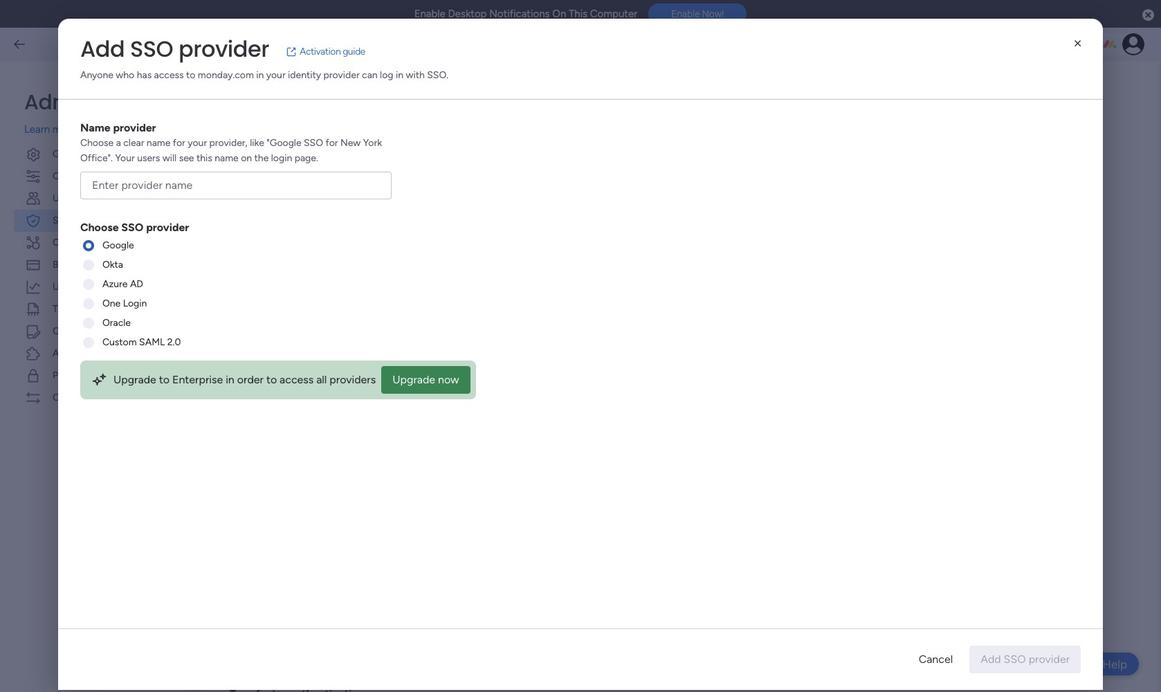 Task type: locate. For each thing, give the bounding box(es) containing it.
0 horizontal spatial in
[[226, 373, 235, 386]]

0 vertical spatial access
[[154, 69, 184, 81]]

name up users
[[147, 137, 171, 149]]

provider,
[[209, 137, 248, 149]]

now!
[[703, 8, 724, 20]]

one login
[[102, 298, 147, 310]]

monday.com up login link
[[198, 69, 254, 81]]

1 horizontal spatial for
[[326, 137, 338, 149]]

authentication
[[345, 135, 505, 166]]

learn
[[24, 123, 50, 136]]

add sso provider for bottommost add sso provider button
[[981, 653, 1070, 666]]

1 horizontal spatial settings
[[510, 135, 597, 166]]

login down "google
[[271, 152, 292, 164]]

for
[[173, 137, 185, 149], [326, 137, 338, 149]]

1 vertical spatial choose
[[80, 221, 119, 234]]

1 vertical spatial access
[[280, 373, 314, 386]]

1 choose from the top
[[80, 137, 114, 149]]

0 horizontal spatial enable
[[414, 8, 446, 20]]

okta
[[102, 259, 123, 271]]

settings down page.
[[275, 168, 310, 180]]

1 horizontal spatial add
[[270, 351, 290, 364]]

upgrade to enterprise in order to access all providers
[[113, 373, 376, 386]]

2 for from the left
[[326, 137, 338, 149]]

page.
[[295, 152, 318, 164]]

office".
[[80, 152, 113, 164]]

up
[[73, 303, 86, 315]]

saml
[[139, 337, 165, 348]]

and
[[448, 168, 464, 180]]

add up upgrade to enterprise in order to access all providers
[[270, 351, 290, 364]]

monday.com left account.
[[523, 168, 579, 180]]

in
[[256, 69, 264, 81], [396, 69, 404, 81], [226, 373, 235, 386]]

users
[[137, 152, 160, 164]]

now
[[438, 373, 459, 386]]

this
[[569, 8, 588, 20]]

upgrade now
[[393, 373, 459, 386]]

choose up connections
[[80, 221, 119, 234]]

1 for from the left
[[173, 137, 185, 149]]

1 horizontal spatial add sso provider button
[[970, 646, 1081, 674]]

&
[[323, 135, 339, 166]]

0 vertical spatial your
[[266, 69, 286, 81]]

who
[[116, 69, 134, 81]]

1 horizontal spatial security
[[230, 135, 317, 166]]

name down provider,
[[215, 152, 239, 164]]

0 horizontal spatial monday.com
[[198, 69, 254, 81]]

account
[[80, 391, 115, 403]]

0 vertical spatial monday.com
[[198, 69, 254, 81]]

1 vertical spatial login
[[467, 168, 488, 180]]

add
[[80, 33, 125, 64], [270, 351, 290, 364], [981, 653, 1001, 666]]

1 vertical spatial your
[[188, 137, 207, 149]]

login right and
[[467, 168, 488, 180]]

connections
[[53, 236, 108, 248]]

in right the log
[[396, 69, 404, 81]]

settings
[[510, 135, 597, 166], [275, 168, 310, 180]]

copier
[[118, 391, 145, 403]]

1 horizontal spatial name
[[215, 152, 239, 164]]

enterprise
[[172, 373, 223, 386]]

1 vertical spatial add sso provider button
[[970, 646, 1081, 674]]

on
[[553, 8, 566, 20]]

2 vertical spatial your
[[502, 168, 521, 180]]

0 horizontal spatial access
[[154, 69, 184, 81]]

for up see
[[173, 137, 185, 149]]

upgrade for upgrade to enterprise in order to access all providers
[[113, 373, 156, 386]]

1 horizontal spatial access
[[280, 373, 314, 386]]

login down anyone who has access to monday.com in your identity provider can log in with sso.
[[237, 93, 266, 107]]

notifications
[[490, 8, 550, 20]]

0 horizontal spatial login
[[271, 152, 292, 164]]

upgrade up copier
[[113, 373, 156, 386]]

access right has
[[154, 69, 184, 81]]

settings up account.
[[510, 135, 597, 166]]

0 horizontal spatial for
[[173, 137, 185, 149]]

security & authentication settings use these settings to manage how people sign up and login to your monday.com account.
[[230, 135, 619, 180]]

identity
[[288, 69, 321, 81]]

upgrade now button
[[382, 366, 470, 394]]

0 horizontal spatial add sso provider
[[80, 33, 269, 64]]

upgrade left now
[[393, 373, 435, 386]]

name provider choose a clear name for your provider, like "google sso for new york office". your users will see this name on the login page.
[[80, 121, 382, 164]]

enable left now!
[[672, 8, 700, 20]]

2.0
[[167, 337, 181, 348]]

0 vertical spatial login
[[271, 152, 292, 164]]

monday.com inside add sso provider document
[[198, 69, 254, 81]]

enable inside "button"
[[672, 8, 700, 20]]

sign
[[414, 168, 432, 180]]

administration
[[24, 87, 175, 117]]

0 vertical spatial settings
[[510, 135, 597, 166]]

enable left desktop
[[414, 8, 446, 20]]

enable for enable now!
[[672, 8, 700, 20]]

security inside security & authentication settings use these settings to manage how people sign up and login to your monday.com account.
[[230, 135, 317, 166]]

1 horizontal spatial login
[[467, 168, 488, 180]]

1 vertical spatial login
[[123, 298, 147, 310]]

security for security & authentication settings use these settings to manage how people sign up and login to your monday.com account.
[[230, 135, 317, 166]]

security up these
[[230, 135, 317, 166]]

0 horizontal spatial add
[[80, 33, 125, 64]]

choose sso provider
[[80, 221, 189, 234]]

access left all
[[280, 373, 314, 386]]

order
[[237, 373, 264, 386]]

customization
[[53, 170, 116, 182]]

login down the ad
[[123, 298, 147, 310]]

name
[[147, 137, 171, 149], [215, 152, 239, 164]]

0 horizontal spatial security
[[53, 214, 89, 226]]

2 horizontal spatial add sso provider
[[981, 653, 1070, 666]]

2 upgrade from the left
[[393, 373, 435, 386]]

0 horizontal spatial upgrade
[[113, 373, 156, 386]]

1 vertical spatial monday.com
[[523, 168, 579, 180]]

in left order
[[226, 373, 235, 386]]

providers
[[330, 373, 376, 386]]

choose inside name provider choose a clear name for your provider, like "google sso for new york office". your users will see this name on the login page.
[[80, 137, 114, 149]]

1 vertical spatial add sso provider
[[270, 351, 359, 364]]

general
[[53, 148, 86, 160]]

login
[[271, 152, 292, 164], [467, 168, 488, 180]]

provider
[[179, 33, 269, 64], [324, 69, 360, 81], [113, 121, 156, 134], [146, 221, 189, 234], [318, 351, 359, 364], [1029, 653, 1070, 666]]

for left new
[[326, 137, 338, 149]]

1 horizontal spatial your
[[266, 69, 286, 81]]

management
[[287, 623, 344, 634]]

1 horizontal spatial upgrade
[[393, 373, 435, 386]]

0 vertical spatial add sso provider button
[[259, 344, 370, 372]]

work
[[262, 623, 285, 634]]

sso
[[130, 33, 173, 64], [304, 137, 323, 149], [121, 221, 144, 234], [293, 351, 315, 364], [1004, 653, 1026, 666]]

upgrade inside 'upgrade now' button
[[393, 373, 435, 386]]

add up anyone
[[80, 33, 125, 64]]

users
[[53, 192, 77, 204]]

your left identity
[[266, 69, 286, 81]]

upgrade
[[113, 373, 156, 386], [393, 373, 435, 386]]

0 vertical spatial name
[[147, 137, 171, 149]]

monday.com inside security & authentication settings use these settings to manage how people sign up and login to your monday.com account.
[[523, 168, 579, 180]]

0 vertical spatial choose
[[80, 137, 114, 149]]

2 vertical spatial add sso provider
[[981, 653, 1070, 666]]

1 vertical spatial security
[[53, 214, 89, 226]]

login link
[[223, 89, 280, 115]]

1 horizontal spatial enable
[[672, 8, 700, 20]]

1 upgrade from the left
[[113, 373, 156, 386]]

0 horizontal spatial your
[[188, 137, 207, 149]]

google
[[102, 240, 134, 251]]

2 vertical spatial add
[[981, 653, 1001, 666]]

0 vertical spatial add
[[80, 33, 125, 64]]

access
[[154, 69, 184, 81], [280, 373, 314, 386]]

2 horizontal spatial add
[[981, 653, 1001, 666]]

cross
[[53, 391, 78, 403]]

more
[[52, 123, 76, 136]]

these
[[249, 168, 273, 180]]

upgrade for upgrade now
[[393, 373, 435, 386]]

1 vertical spatial settings
[[275, 168, 310, 180]]

audit link
[[280, 89, 336, 115]]

kendall parks image
[[1123, 33, 1145, 55]]

add right the cancel
[[981, 653, 1001, 666]]

your up this in the left top of the page
[[188, 137, 207, 149]]

see
[[179, 152, 194, 164]]

"google
[[267, 137, 302, 149]]

new
[[341, 137, 361, 149]]

in up login link
[[256, 69, 264, 81]]

1 horizontal spatial login
[[237, 93, 266, 107]]

enable
[[414, 8, 446, 20], [672, 8, 700, 20]]

1 vertical spatial add
[[270, 351, 290, 364]]

your right and
[[502, 168, 521, 180]]

0 horizontal spatial login
[[123, 298, 147, 310]]

0 vertical spatial security
[[230, 135, 317, 166]]

2 horizontal spatial your
[[502, 168, 521, 180]]

a
[[116, 137, 121, 149]]

security down users
[[53, 214, 89, 226]]

provider inside name provider choose a clear name for your provider, like "google sso for new york office". your users will see this name on the login page.
[[113, 121, 156, 134]]

choose down name
[[80, 137, 114, 149]]

security
[[230, 135, 317, 166], [53, 214, 89, 226]]

2 choose from the top
[[80, 221, 119, 234]]

use
[[230, 168, 246, 180]]

your inside name provider choose a clear name for your provider, like "google sso for new york office". your users will see this name on the login page.
[[188, 137, 207, 149]]

monday.com
[[198, 69, 254, 81], [523, 168, 579, 180]]

enable for enable desktop notifications on this computer
[[414, 8, 446, 20]]

1 horizontal spatial monday.com
[[523, 168, 579, 180]]

audit
[[294, 93, 322, 107]]

your
[[115, 152, 135, 164]]

1 horizontal spatial add sso provider
[[270, 351, 359, 364]]



Task type: vqa. For each thing, say whether or not it's contained in the screenshot.
Add SSO provider Dialog
yes



Task type: describe. For each thing, give the bounding box(es) containing it.
oracle
[[102, 317, 131, 329]]

how
[[361, 168, 380, 180]]

compliance link
[[336, 89, 427, 115]]

1 horizontal spatial in
[[256, 69, 264, 81]]

will
[[163, 152, 177, 164]]

has
[[137, 69, 152, 81]]

activation guide link
[[286, 41, 365, 63]]

people
[[382, 168, 412, 180]]

one
[[102, 298, 121, 310]]

desktop
[[448, 8, 487, 20]]

to right and
[[490, 168, 499, 180]]

ad
[[130, 278, 143, 290]]

sso inside name provider choose a clear name for your provider, like "google sso for new york office". your users will see this name on the login page.
[[304, 137, 323, 149]]

all
[[316, 373, 327, 386]]

component image
[[243, 621, 257, 635]]

account.
[[582, 168, 619, 180]]

security for security
[[53, 214, 89, 226]]

your inside security & authentication settings use these settings to manage how people sign up and login to your monday.com account.
[[502, 168, 521, 180]]

up
[[435, 168, 446, 180]]

to down page.
[[313, 168, 322, 180]]

to left enterprise
[[159, 373, 170, 386]]

cancel
[[919, 653, 953, 666]]

0 vertical spatial add sso provider
[[80, 33, 269, 64]]

like
[[250, 137, 264, 149]]

anyone
[[80, 69, 113, 81]]

advanced
[[441, 93, 494, 107]]

activation
[[300, 46, 341, 57]]

billing
[[53, 259, 78, 270]]

tidy up
[[53, 303, 86, 315]]

custom
[[102, 337, 137, 348]]

name
[[80, 121, 111, 134]]

advanced link
[[427, 89, 507, 115]]

dapulse close image
[[1143, 8, 1155, 22]]

add sso provider document
[[58, 19, 1104, 690]]

to right has
[[186, 69, 195, 81]]

help
[[1103, 657, 1128, 671]]

content directory
[[53, 325, 130, 337]]

permissions
[[53, 369, 104, 381]]

enable now!
[[672, 8, 724, 20]]

0 vertical spatial login
[[237, 93, 266, 107]]

enable desktop notifications on this computer
[[414, 8, 638, 20]]

stats
[[82, 281, 104, 292]]

compliance
[[350, 93, 413, 107]]

azure ad
[[102, 278, 143, 290]]

content
[[53, 325, 89, 337]]

your for who
[[266, 69, 286, 81]]

add sso provider for add sso provider button to the left
[[270, 351, 359, 364]]

this
[[197, 152, 212, 164]]

0 horizontal spatial name
[[147, 137, 171, 149]]

manage
[[324, 168, 359, 180]]

york
[[363, 137, 382, 149]]

help image
[[1072, 37, 1085, 51]]

login inside security & authentication settings use these settings to manage how people sign up and login to your monday.com account.
[[467, 168, 488, 180]]

your for provider
[[188, 137, 207, 149]]

back to workspace image
[[12, 37, 26, 51]]

login inside name provider choose a clear name for your provider, like "google sso for new york office". your users will see this name on the login page.
[[271, 152, 292, 164]]

close image
[[1072, 37, 1086, 51]]

to right order
[[266, 373, 277, 386]]

custom saml 2.0
[[102, 337, 181, 348]]

help button
[[1091, 653, 1139, 676]]

usage
[[53, 281, 80, 292]]

log
[[380, 69, 394, 81]]

on
[[241, 152, 252, 164]]

tidy
[[53, 303, 71, 315]]

2 horizontal spatial in
[[396, 69, 404, 81]]

usage stats
[[53, 281, 104, 292]]

clear
[[123, 137, 144, 149]]

the
[[254, 152, 269, 164]]

administration learn more
[[24, 87, 175, 136]]

sso.
[[427, 69, 449, 81]]

learn more link
[[24, 122, 174, 137]]

cancel button
[[908, 646, 964, 674]]

add sso provider dialog
[[0, 0, 1162, 692]]

cross account copier
[[53, 391, 145, 403]]

guide
[[343, 46, 365, 57]]

login inside add sso provider document
[[123, 298, 147, 310]]

Enter provider name text field
[[80, 171, 392, 199]]

anyone who has access to monday.com in your identity provider can log in with sso.
[[80, 69, 449, 81]]

with
[[406, 69, 425, 81]]

0 horizontal spatial settings
[[275, 168, 310, 180]]

enable now! button
[[649, 4, 747, 24]]

apps
[[53, 347, 75, 359]]

activation guide
[[300, 46, 365, 57]]

1 vertical spatial name
[[215, 152, 239, 164]]

can
[[362, 69, 378, 81]]

work management
[[262, 623, 344, 634]]

0 horizontal spatial add sso provider button
[[259, 344, 370, 372]]

computer
[[590, 8, 638, 20]]



